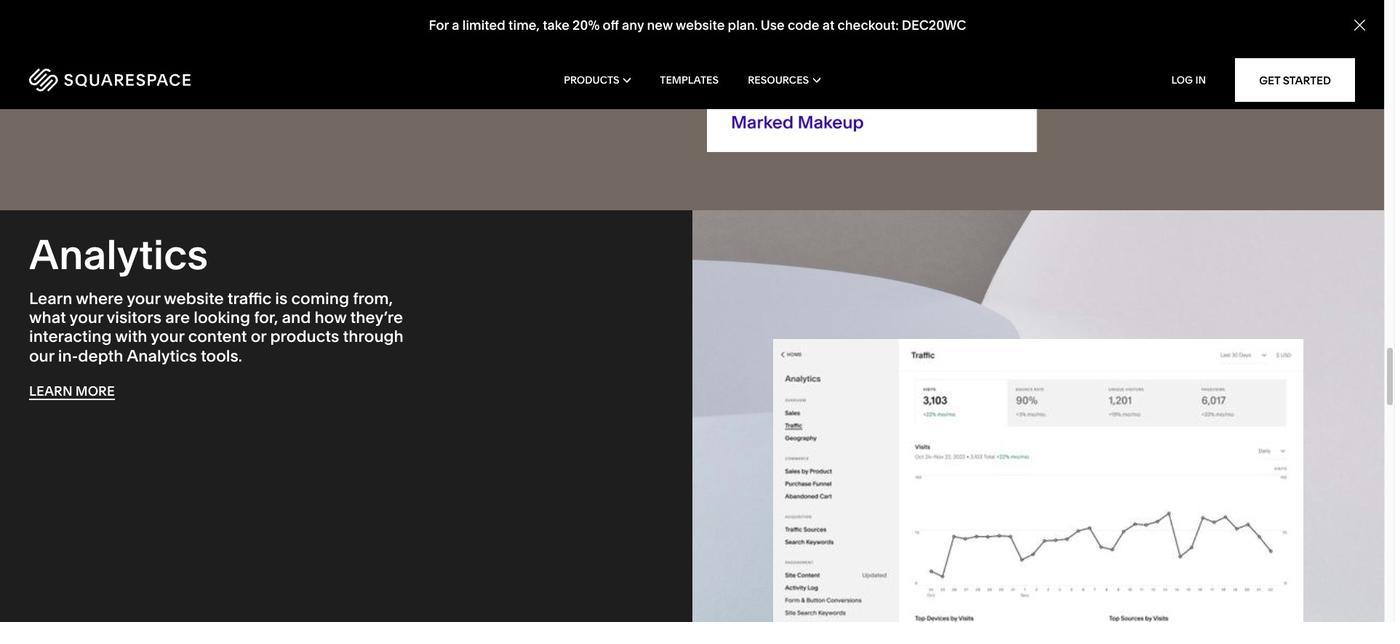 Task type: locate. For each thing, give the bounding box(es) containing it.
learn more link
[[29, 383, 115, 400]]

a
[[274, 4, 283, 23], [452, 17, 460, 34]]

or
[[397, 0, 412, 4], [251, 327, 267, 347]]

depth
[[78, 346, 123, 366]]

1 vertical spatial and
[[282, 308, 311, 328]]

or up 'maximize'
[[397, 0, 412, 4]]

1 horizontal spatial website
[[333, 0, 393, 4]]

templates link
[[660, 51, 719, 109]]

learn inside learn where your website traffic is coming from, what your visitors are looking for, and how they're interacting with your content or products through our in-depth analytics tools.
[[29, 289, 72, 308]]

products
[[270, 327, 339, 347]]

with up search
[[238, 4, 270, 23]]

guides
[[233, 23, 285, 43]]

they're
[[350, 308, 403, 328]]

1 horizontal spatial a
[[452, 17, 460, 34]]

resources button
[[748, 51, 821, 109]]

website
[[333, 0, 393, 4], [676, 17, 725, 34], [164, 289, 224, 308]]

search
[[240, 42, 292, 62]]

content
[[188, 327, 247, 347]]

maximize
[[360, 23, 433, 43]]

log             in
[[1172, 74, 1207, 87]]

your
[[127, 289, 160, 308], [70, 308, 103, 328], [151, 327, 184, 347]]

learn inside learn more link
[[29, 383, 72, 400]]

for a limited time, take 20% off any new website plan. use code at checkout: dec20wc
[[429, 17, 967, 34]]

useful
[[183, 23, 229, 43]]

0 horizontal spatial a
[[274, 4, 283, 23]]

limited
[[463, 17, 506, 34]]

learn more
[[29, 383, 115, 400]]

2 vertical spatial website
[[164, 289, 224, 308]]

dec20wc
[[902, 17, 967, 34]]

and inside learn where your website traffic is coming from, what your visitors are looking for, and how they're interacting with your content or products through our in-depth analytics tools.
[[282, 308, 311, 328]]

learn down our
[[29, 383, 72, 400]]

coming
[[291, 289, 349, 308]]

1 vertical spatial with
[[115, 327, 147, 347]]

0 vertical spatial learn
[[29, 289, 72, 308]]

and left 'take'
[[496, 4, 525, 23]]

and
[[496, 4, 525, 23], [282, 308, 311, 328]]

and right for,
[[282, 308, 311, 328]]

1 vertical spatial learn
[[29, 383, 72, 400]]

more
[[76, 383, 115, 400]]

0 horizontal spatial with
[[115, 327, 147, 347]]

website right new
[[676, 17, 725, 34]]

website inside learn where your website traffic is coming from, what your visitors are looking for, and how they're interacting with your content or products through our in-depth analytics tools.
[[164, 289, 224, 308]]

are
[[165, 308, 190, 328]]

or inside every squarespace website or online store comes with a suite of integrated features and useful guides that help maximize prominence among search results.
[[397, 0, 412, 4]]

0 horizontal spatial and
[[282, 308, 311, 328]]

help
[[322, 23, 356, 43]]

2 horizontal spatial website
[[676, 17, 725, 34]]

results.
[[296, 42, 351, 62]]

where
[[76, 289, 123, 308]]

1 horizontal spatial and
[[496, 4, 525, 23]]

learn where your website traffic is coming from, what your visitors are looking for, and how they're interacting with your content or products through our in-depth analytics tools.
[[29, 289, 404, 366]]

0 vertical spatial with
[[238, 4, 270, 23]]

0 vertical spatial analytics
[[29, 230, 208, 279]]

is
[[275, 289, 288, 308]]

for,
[[254, 308, 278, 328]]

analytics up the 'where'
[[29, 230, 208, 279]]

marked makeup website and search bar image
[[707, 0, 1202, 152]]

learn for learn more
[[29, 383, 72, 400]]

log
[[1172, 74, 1194, 87]]

website up content
[[164, 289, 224, 308]]

website up help
[[333, 0, 393, 4]]

every
[[183, 0, 225, 4]]

1 vertical spatial or
[[251, 327, 267, 347]]

your left content
[[151, 327, 184, 347]]

with inside learn where your website traffic is coming from, what your visitors are looking for, and how they're interacting with your content or products through our in-depth analytics tools.
[[115, 327, 147, 347]]

with
[[238, 4, 270, 23], [115, 327, 147, 347]]

analytics down are
[[127, 346, 197, 366]]

any
[[622, 17, 644, 34]]

a right "for"
[[452, 17, 460, 34]]

learn
[[29, 289, 72, 308], [29, 383, 72, 400]]

code
[[788, 17, 820, 34]]

every squarespace website or online store comes with a suite of integrated features and useful guides that help maximize prominence among search results.
[[183, 0, 529, 62]]

0 vertical spatial website
[[333, 0, 393, 4]]

in
[[1196, 74, 1207, 87]]

or down traffic
[[251, 327, 267, 347]]

1 vertical spatial analytics
[[127, 346, 197, 366]]

take
[[543, 17, 570, 34]]

1 horizontal spatial with
[[238, 4, 270, 23]]

1 learn from the top
[[29, 289, 72, 308]]

for
[[429, 17, 449, 34]]

at
[[823, 17, 835, 34]]

online
[[416, 0, 463, 4]]

analytics
[[29, 230, 208, 279], [127, 346, 197, 366]]

0 horizontal spatial or
[[251, 327, 267, 347]]

a left suite
[[274, 4, 283, 23]]

0 horizontal spatial website
[[164, 289, 224, 308]]

new
[[647, 17, 673, 34]]

1 horizontal spatial or
[[397, 0, 412, 4]]

comes
[[183, 4, 235, 23]]

0 vertical spatial and
[[496, 4, 525, 23]]

or inside learn where your website traffic is coming from, what your visitors are looking for, and how they're interacting with your content or products through our in-depth analytics tools.
[[251, 327, 267, 347]]

checkout:
[[838, 17, 899, 34]]

with inside every squarespace website or online store comes with a suite of integrated features and useful guides that help maximize prominence among search results.
[[238, 4, 270, 23]]

with down the 'where'
[[115, 327, 147, 347]]

your right what
[[70, 308, 103, 328]]

0 vertical spatial or
[[397, 0, 412, 4]]

2 learn from the top
[[29, 383, 72, 400]]

learn up the interacting
[[29, 289, 72, 308]]

what
[[29, 308, 66, 328]]

from,
[[353, 289, 393, 308]]



Task type: vqa. For each thing, say whether or not it's contained in the screenshot.
the leftmost 'a'
yes



Task type: describe. For each thing, give the bounding box(es) containing it.
off
[[603, 17, 619, 34]]

among
[[183, 42, 237, 62]]

analytics traffic overview ui image
[[773, 339, 1304, 622]]

and inside every squarespace website or online store comes with a suite of integrated features and useful guides that help maximize prominence among search results.
[[496, 4, 525, 23]]

learn for learn where your website traffic is coming from, what your visitors are looking for, and how they're interacting with your content or products through our in-depth analytics tools.
[[29, 289, 72, 308]]

use
[[761, 17, 785, 34]]

squarespace logo link
[[29, 68, 294, 92]]

time,
[[509, 17, 540, 34]]

of
[[328, 4, 343, 23]]

store
[[467, 0, 506, 4]]

our
[[29, 346, 54, 366]]

interacting
[[29, 327, 112, 347]]

get started
[[1260, 73, 1332, 87]]

integrated
[[346, 4, 426, 23]]

log             in link
[[1172, 74, 1207, 87]]

squarespace
[[229, 0, 329, 4]]

20%
[[573, 17, 600, 34]]

features
[[430, 4, 492, 23]]

that
[[289, 23, 319, 43]]

your left are
[[127, 289, 160, 308]]

how
[[315, 308, 347, 328]]

get
[[1260, 73, 1281, 87]]

products button
[[564, 51, 631, 109]]

squarespace logo image
[[29, 68, 191, 92]]

looking
[[194, 308, 250, 328]]

templates
[[660, 74, 719, 87]]

analytics inside learn where your website traffic is coming from, what your visitors are looking for, and how they're interacting with your content or products through our in-depth analytics tools.
[[127, 346, 197, 366]]

tools.
[[201, 346, 242, 366]]

website inside every squarespace website or online store comes with a suite of integrated features and useful guides that help maximize prominence among search results.
[[333, 0, 393, 4]]

1 vertical spatial website
[[676, 17, 725, 34]]

prominence
[[436, 23, 529, 43]]

plan.
[[728, 17, 758, 34]]

visitors
[[107, 308, 162, 328]]

suite
[[287, 4, 324, 23]]

a inside every squarespace website or online store comes with a suite of integrated features and useful guides that help maximize prominence among search results.
[[274, 4, 283, 23]]

products
[[564, 74, 620, 87]]

started
[[1284, 73, 1332, 87]]

resources
[[748, 74, 809, 87]]

traffic
[[228, 289, 272, 308]]

in-
[[58, 346, 78, 366]]

through
[[343, 327, 404, 347]]

get started link
[[1236, 58, 1356, 102]]



